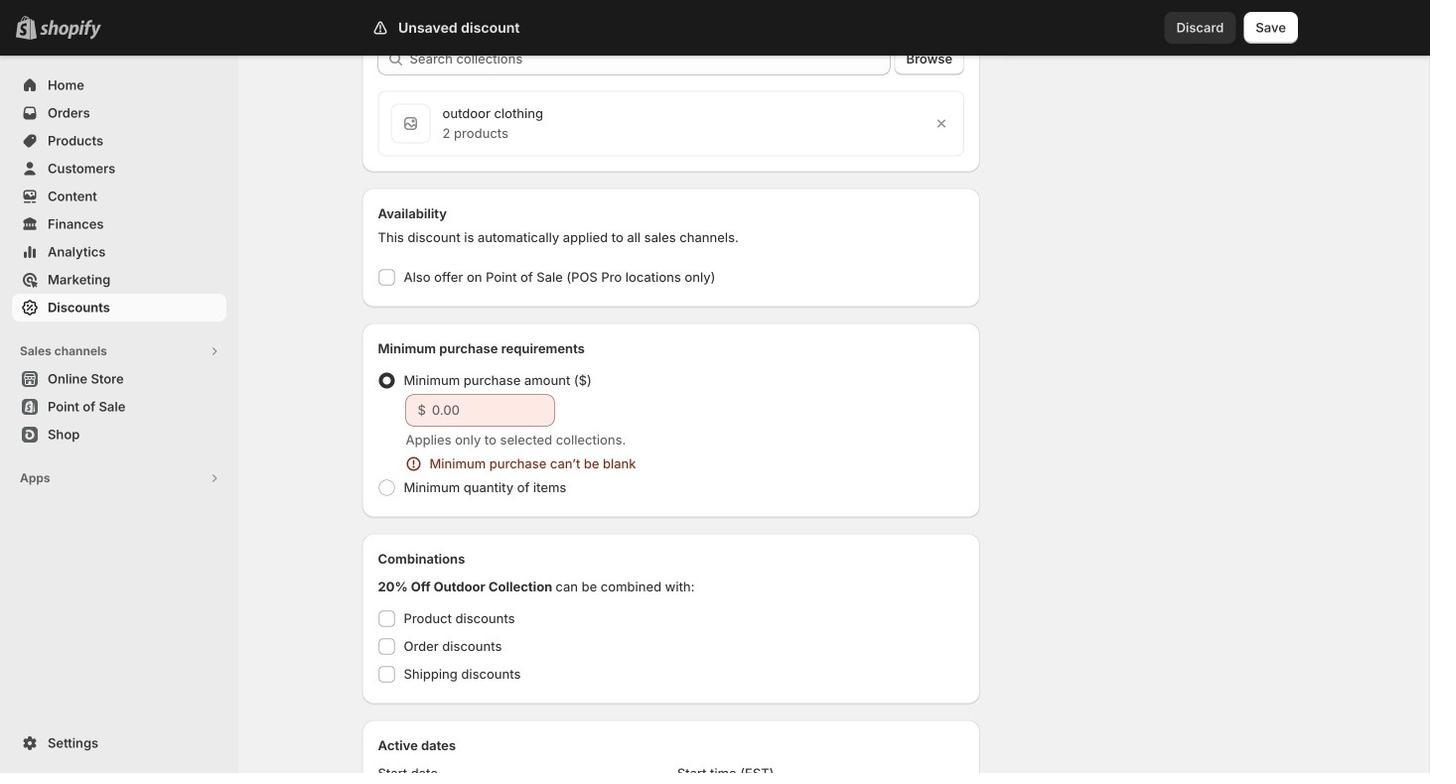 Task type: locate. For each thing, give the bounding box(es) containing it.
shopify image
[[40, 20, 101, 39]]



Task type: vqa. For each thing, say whether or not it's contained in the screenshot.
Shopify IMAGE
yes



Task type: describe. For each thing, give the bounding box(es) containing it.
Search collections text field
[[410, 43, 890, 75]]

0.00 text field
[[432, 395, 555, 427]]



